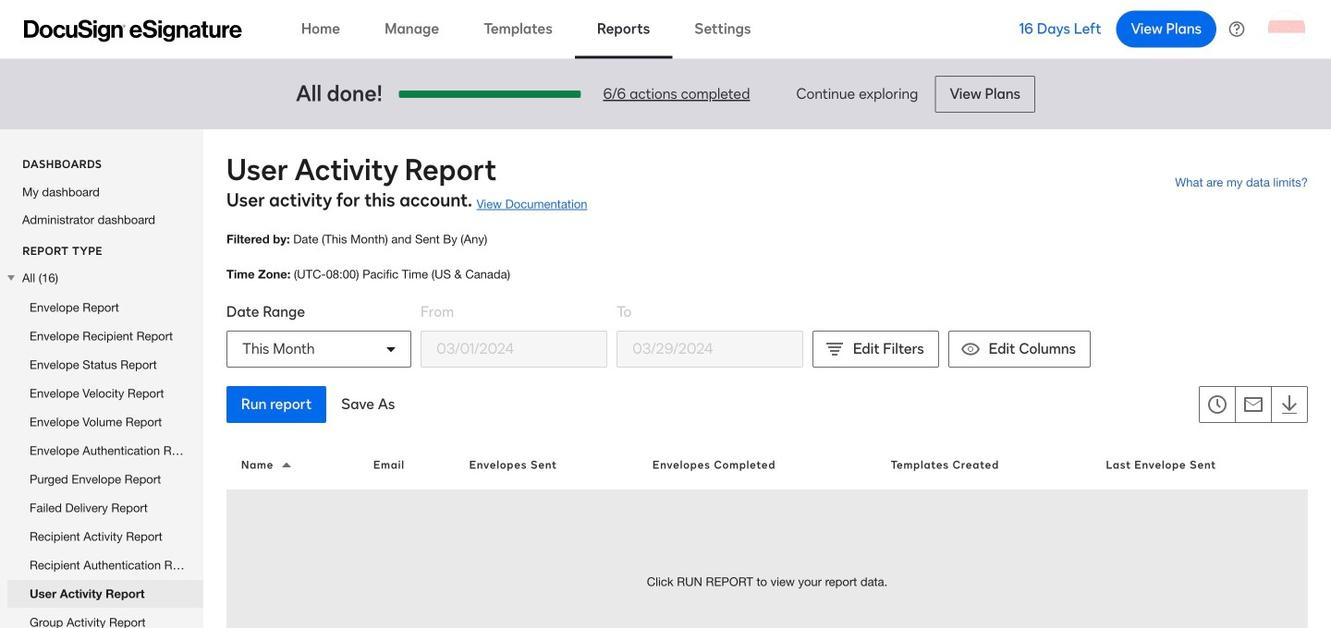 Task type: vqa. For each thing, say whether or not it's contained in the screenshot.
DocuSign eSignature image
yes



Task type: describe. For each thing, give the bounding box(es) containing it.
1 mm/dd/yyyy text field from the left
[[422, 332, 607, 367]]

your uploaded profile image image
[[1269, 11, 1306, 48]]



Task type: locate. For each thing, give the bounding box(es) containing it.
docusign esignature image
[[24, 20, 242, 42]]

secondary report detail actions group
[[1199, 386, 1308, 423]]

primary report detail actions group
[[227, 386, 410, 423]]

1 horizontal spatial mm/dd/yyyy text field
[[618, 332, 803, 367]]

2 mm/dd/yyyy text field from the left
[[618, 332, 803, 367]]

0 horizontal spatial mm/dd/yyyy text field
[[422, 332, 607, 367]]

MM/DD/YYYY text field
[[422, 332, 607, 367], [618, 332, 803, 367]]



